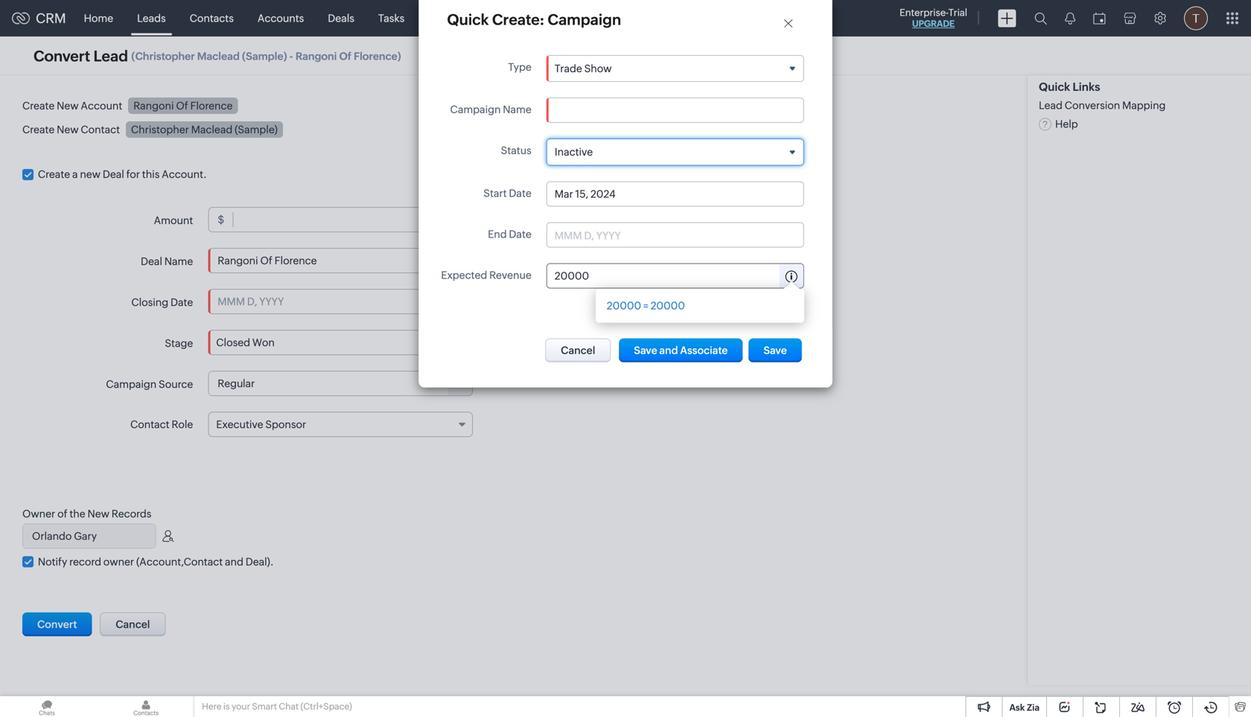 Task type: vqa. For each thing, say whether or not it's contained in the screenshot.
rightmost 'DEAL'
yes



Task type: describe. For each thing, give the bounding box(es) containing it.
analytics
[[607, 12, 651, 24]]

reports
[[545, 12, 583, 24]]

analytics link
[[595, 0, 663, 36]]

search element
[[1026, 0, 1056, 36]]

mapping
[[1123, 99, 1166, 111]]

calendar image
[[1094, 12, 1106, 24]]

reports link
[[533, 0, 595, 36]]

conversion
[[1065, 99, 1120, 111]]

is
[[223, 702, 230, 712]]

create menu element
[[989, 0, 1026, 36]]

account
[[81, 100, 122, 112]]

and
[[225, 556, 243, 568]]

deal name
[[141, 255, 193, 267]]

signals image
[[1065, 12, 1076, 25]]

1 vertical spatial christopher
[[131, 123, 189, 135]]

leads link
[[125, 0, 178, 36]]

search image
[[1035, 12, 1047, 25]]

cancel
[[116, 619, 150, 631]]

crm
[[36, 11, 66, 26]]

inactive
[[555, 146, 593, 158]]

home link
[[72, 0, 125, 36]]

create for create new contact
[[22, 123, 55, 135]]

deals
[[328, 12, 354, 24]]

1 vertical spatial contact
[[130, 419, 170, 431]]

new for account
[[57, 100, 79, 112]]

meetings
[[429, 12, 474, 24]]

create new account
[[22, 100, 122, 112]]

deal).
[[246, 556, 274, 568]]

status
[[501, 145, 532, 157]]

your
[[232, 702, 250, 712]]

christopher inside 'convert lead ( christopher maclead (sample) - rangoni of florence )'
[[135, 50, 195, 62]]

smart
[[252, 702, 277, 712]]

date for end date
[[509, 228, 532, 240]]

cancel button
[[100, 613, 166, 636]]

a
[[72, 168, 78, 180]]

2 vertical spatial new
[[87, 508, 109, 520]]

expected
[[441, 269, 487, 281]]

accounts
[[258, 12, 304, 24]]

date for start date
[[509, 187, 532, 199]]

trade
[[555, 63, 582, 74]]

meetings link
[[417, 0, 485, 36]]

expected revenue
[[441, 269, 532, 281]]

create new contact
[[22, 123, 120, 135]]

campaign for campaign name
[[450, 104, 501, 116]]

quick create: campaign
[[447, 11, 621, 28]]

name for campaign name
[[503, 104, 532, 116]]

trade show
[[555, 63, 612, 74]]

accounts link
[[246, 0, 316, 36]]

date for closing date
[[171, 296, 193, 308]]

create menu image
[[998, 9, 1017, 27]]

(ctrl+space)
[[301, 702, 352, 712]]

MMM d, yyyy
 text field
[[555, 188, 675, 200]]

help
[[1056, 118, 1078, 130]]

Trade Show field
[[547, 56, 804, 81]]

deals link
[[316, 0, 366, 36]]

stage
[[165, 337, 193, 349]]

lead inside quick links lead conversion mapping help
[[1039, 99, 1063, 111]]

source
[[159, 378, 193, 390]]

$
[[218, 214, 224, 226]]

end
[[488, 228, 507, 240]]

convert button
[[22, 613, 92, 636]]

tasks
[[378, 12, 405, 24]]

chats image
[[0, 696, 94, 717]]

enterprise-trial upgrade
[[900, 7, 968, 29]]

of inside 'convert lead ( christopher maclead (sample) - rangoni of florence )'
[[339, 50, 352, 62]]

notify
[[38, 556, 67, 568]]

records
[[112, 508, 151, 520]]

2 20000 from the left
[[651, 300, 685, 312]]

contacts link
[[178, 0, 246, 36]]

start date
[[484, 187, 532, 199]]

ask
[[1010, 703, 1025, 713]]

create: campaign
[[492, 11, 621, 28]]

quick for quick create: campaign
[[447, 11, 489, 28]]

(
[[131, 50, 135, 62]]

convert for convert
[[37, 619, 77, 631]]

contacts
[[190, 12, 234, 24]]

contact role
[[130, 419, 193, 431]]

quick links lead conversion mapping help
[[1039, 80, 1166, 130]]

logo image
[[12, 12, 30, 24]]

contacts image
[[99, 696, 193, 717]]



Task type: locate. For each thing, give the bounding box(es) containing it.
of
[[339, 50, 352, 62], [176, 100, 188, 112]]

deal
[[103, 168, 124, 180], [141, 255, 162, 267]]

tasks link
[[366, 0, 417, 36]]

-
[[289, 50, 293, 62]]

help link
[[1039, 118, 1078, 130]]

1 20000 from the left
[[607, 300, 641, 312]]

1 horizontal spatial contact
[[130, 419, 170, 431]]

0 horizontal spatial lead
[[93, 48, 128, 65]]

0 vertical spatial campaign
[[450, 104, 501, 116]]

christopher down leads "link" at the top left
[[135, 50, 195, 62]]

0 horizontal spatial of
[[176, 100, 188, 112]]

0 vertical spatial new
[[57, 100, 79, 112]]

2 vertical spatial create
[[38, 168, 70, 180]]

here
[[202, 702, 222, 712]]

1 vertical spatial deal
[[141, 255, 162, 267]]

create
[[22, 100, 55, 112], [22, 123, 55, 135], [38, 168, 70, 180]]

contact
[[81, 123, 120, 135], [130, 419, 170, 431]]

name up status
[[503, 104, 532, 116]]

1 vertical spatial lead
[[1039, 99, 1063, 111]]

0 horizontal spatial florence
[[190, 100, 233, 112]]

maclead down contacts
[[197, 50, 240, 62]]

quick left calls
[[447, 11, 489, 28]]

name down amount
[[164, 255, 193, 267]]

name
[[503, 104, 532, 116], [164, 255, 193, 267]]

florence up christopher maclead (sample)
[[190, 100, 233, 112]]

new
[[80, 168, 101, 180]]

campaign source
[[106, 378, 193, 390]]

1 vertical spatial rangoni
[[133, 100, 174, 112]]

signals element
[[1056, 0, 1085, 36]]

convert down notify
[[37, 619, 77, 631]]

0 horizontal spatial campaign
[[106, 378, 157, 390]]

christopher down rangoni of florence on the left of the page
[[131, 123, 189, 135]]

0 vertical spatial contact
[[81, 123, 120, 135]]

MMM d, yyyy
 text field
[[555, 229, 675, 241]]

1 vertical spatial new
[[57, 123, 79, 135]]

record
[[69, 556, 101, 568]]

0 horizontal spatial rangoni
[[133, 100, 174, 112]]

deal left for
[[103, 168, 124, 180]]

1 horizontal spatial campaign
[[450, 104, 501, 116]]

0 horizontal spatial contact
[[81, 123, 120, 135]]

create a new deal for this account.
[[38, 168, 207, 180]]

end date
[[488, 228, 532, 240]]

florence down tasks link on the left top
[[354, 50, 397, 62]]

amount
[[154, 214, 193, 226]]

0 vertical spatial of
[[339, 50, 352, 62]]

0 vertical spatial maclead
[[197, 50, 240, 62]]

create left a
[[38, 168, 70, 180]]

date
[[509, 187, 532, 199], [509, 228, 532, 240], [171, 296, 193, 308]]

owner of the new records
[[22, 508, 151, 520]]

1 horizontal spatial 20000
[[651, 300, 685, 312]]

christopher maclead (sample)
[[131, 123, 278, 135]]

1 vertical spatial florence
[[190, 100, 233, 112]]

convert down crm
[[34, 48, 90, 65]]

0 vertical spatial convert
[[34, 48, 90, 65]]

type
[[508, 61, 532, 73]]

closing
[[131, 296, 168, 308]]

1 vertical spatial maclead
[[191, 123, 233, 135]]

1 horizontal spatial rangoni
[[296, 50, 337, 62]]

(sample)
[[242, 50, 287, 62], [235, 123, 278, 135]]

1 vertical spatial name
[[164, 255, 193, 267]]

1 vertical spatial of
[[176, 100, 188, 112]]

date right the start
[[509, 187, 532, 199]]

chat
[[279, 702, 299, 712]]

owner
[[103, 556, 134, 568]]

0 vertical spatial date
[[509, 187, 532, 199]]

trial
[[949, 7, 968, 18]]

new up create new contact
[[57, 100, 79, 112]]

0 horizontal spatial 20000
[[607, 300, 641, 312]]

of down deals
[[339, 50, 352, 62]]

0 horizontal spatial deal
[[103, 168, 124, 180]]

1 horizontal spatial lead
[[1039, 99, 1063, 111]]

lead conversion mapping link
[[1039, 99, 1166, 111]]

=
[[644, 300, 649, 312]]

None text field
[[233, 208, 448, 232], [555, 270, 760, 282], [23, 524, 155, 548], [233, 208, 448, 232], [555, 270, 760, 282], [23, 524, 155, 548]]

home
[[84, 12, 113, 24]]

quick for quick links lead conversion mapping help
[[1039, 80, 1070, 93]]

1 vertical spatial quick
[[1039, 80, 1070, 93]]

date right end
[[509, 228, 532, 240]]

here is your smart chat (ctrl+space)
[[202, 702, 352, 712]]

for
[[126, 168, 140, 180]]

upgrade
[[912, 19, 955, 29]]

maclead inside 'convert lead ( christopher maclead (sample) - rangoni of florence )'
[[197, 50, 240, 62]]

0 vertical spatial florence
[[354, 50, 397, 62]]

MMM D, YYYY text field
[[209, 290, 472, 314]]

ask zia
[[1010, 703, 1040, 713]]

contact left the role at bottom
[[130, 419, 170, 431]]

lead up help link
[[1039, 99, 1063, 111]]

1 horizontal spatial name
[[503, 104, 532, 116]]

this
[[142, 168, 160, 180]]

date right closing
[[171, 296, 193, 308]]

1 vertical spatial create
[[22, 123, 55, 135]]

Inactive field
[[547, 139, 804, 165]]

20000
[[607, 300, 641, 312], [651, 300, 685, 312]]

None button
[[545, 338, 611, 362], [619, 338, 743, 362], [545, 338, 611, 362], [619, 338, 743, 362]]

0 vertical spatial deal
[[103, 168, 124, 180]]

new down create new account
[[57, 123, 79, 135]]

create up create new contact
[[22, 100, 55, 112]]

0 vertical spatial (sample)
[[242, 50, 287, 62]]

new for contact
[[57, 123, 79, 135]]

christopher
[[135, 50, 195, 62], [131, 123, 189, 135]]

(account,contact
[[136, 556, 223, 568]]

leads
[[137, 12, 166, 24]]

1 vertical spatial date
[[509, 228, 532, 240]]

)
[[397, 50, 401, 62]]

of up christopher maclead (sample)
[[176, 100, 188, 112]]

1 horizontal spatial florence
[[354, 50, 397, 62]]

0 vertical spatial name
[[503, 104, 532, 116]]

0 vertical spatial lead
[[93, 48, 128, 65]]

calls link
[[485, 0, 533, 36]]

start
[[484, 187, 507, 199]]

owner
[[22, 508, 55, 520]]

quick left links
[[1039, 80, 1070, 93]]

links
[[1073, 80, 1101, 93]]

rangoni
[[296, 50, 337, 62], [133, 100, 174, 112]]

convert inside convert button
[[37, 619, 77, 631]]

create for create a new deal for this account.
[[38, 168, 70, 180]]

maclead
[[197, 50, 240, 62], [191, 123, 233, 135]]

name for deal name
[[164, 255, 193, 267]]

None submit
[[749, 338, 802, 362]]

rangoni right account
[[133, 100, 174, 112]]

revenue
[[489, 269, 532, 281]]

lead
[[93, 48, 128, 65], [1039, 99, 1063, 111]]

0 vertical spatial rangoni
[[296, 50, 337, 62]]

0 vertical spatial quick
[[447, 11, 489, 28]]

florence inside 'convert lead ( christopher maclead (sample) - rangoni of florence )'
[[354, 50, 397, 62]]

new
[[57, 100, 79, 112], [57, 123, 79, 135], [87, 508, 109, 520]]

create down create new account
[[22, 123, 55, 135]]

quick
[[447, 11, 489, 28], [1039, 80, 1070, 93]]

deal up closing
[[141, 255, 162, 267]]

2 vertical spatial date
[[171, 296, 193, 308]]

20000 right =
[[651, 300, 685, 312]]

20000 = 20000
[[607, 300, 685, 312]]

maclead down rangoni of florence on the left of the page
[[191, 123, 233, 135]]

lead left the (
[[93, 48, 128, 65]]

zia
[[1027, 703, 1040, 713]]

convert lead ( christopher maclead (sample) - rangoni of florence )
[[34, 48, 401, 65]]

0 vertical spatial create
[[22, 100, 55, 112]]

closing date
[[131, 296, 193, 308]]

1 vertical spatial campaign
[[106, 378, 157, 390]]

1 horizontal spatial of
[[339, 50, 352, 62]]

campaign for campaign source
[[106, 378, 157, 390]]

contact down account
[[81, 123, 120, 135]]

rangoni inside 'convert lead ( christopher maclead (sample) - rangoni of florence )'
[[296, 50, 337, 62]]

rangoni of florence
[[133, 100, 233, 112]]

0 horizontal spatial name
[[164, 255, 193, 267]]

20000 left =
[[607, 300, 641, 312]]

create for create new account
[[22, 100, 55, 112]]

notify record owner (account,contact and deal).
[[38, 556, 274, 568]]

calls
[[497, 12, 521, 24]]

crm link
[[12, 11, 66, 26]]

1 horizontal spatial deal
[[141, 255, 162, 267]]

role
[[172, 419, 193, 431]]

1 vertical spatial convert
[[37, 619, 77, 631]]

0 horizontal spatial quick
[[447, 11, 489, 28]]

enterprise-
[[900, 7, 949, 18]]

20000 = 20000 link
[[607, 300, 685, 312]]

convert for convert lead ( christopher maclead (sample) - rangoni of florence )
[[34, 48, 90, 65]]

campaign name
[[450, 104, 532, 116]]

of
[[57, 508, 67, 520]]

0 vertical spatial christopher
[[135, 50, 195, 62]]

1 horizontal spatial quick
[[1039, 80, 1070, 93]]

account.
[[162, 168, 207, 180]]

rangoni right - at the left top of the page
[[296, 50, 337, 62]]

(sample) inside 'convert lead ( christopher maclead (sample) - rangoni of florence )'
[[242, 50, 287, 62]]

None text field
[[209, 249, 472, 273]]

show
[[584, 63, 612, 74]]

1 vertical spatial (sample)
[[235, 123, 278, 135]]

florence
[[354, 50, 397, 62], [190, 100, 233, 112]]

new right the
[[87, 508, 109, 520]]

the
[[70, 508, 85, 520]]

quick inside quick links lead conversion mapping help
[[1039, 80, 1070, 93]]



